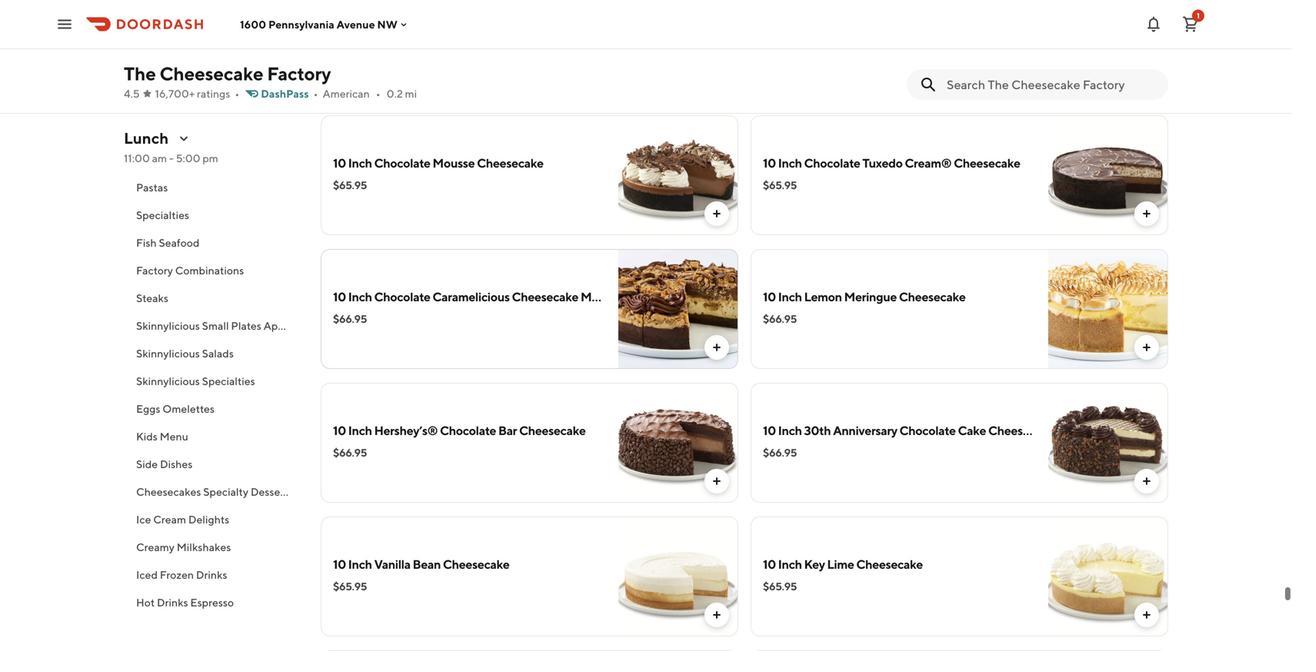 Task type: describe. For each thing, give the bounding box(es) containing it.
10 for 10 inch lemon raspberry cream cheesecake
[[333, 22, 346, 37]]

10 inch vanilla bean cheesecake image
[[618, 517, 738, 637]]

specialties button
[[124, 202, 302, 229]]

10 inch 30th anniversary chocolate cake cheesecake image
[[1048, 383, 1168, 503]]

skinnylicious specialties
[[136, 375, 255, 388]]

milkshakes
[[177, 541, 231, 554]]

-
[[169, 152, 174, 165]]

salads
[[202, 347, 234, 360]]

caramelicious
[[433, 290, 510, 304]]

10 inch hershey's® chocolate bar cheesecake image
[[618, 383, 738, 503]]

10 for 10 inch chocolate mousse cheesecake
[[333, 156, 346, 170]]

10 for 10 inch 30th anniversary chocolate cake cheesecake
[[763, 423, 776, 438]]

add item to cart image for 10 inch lemon meringue cheesecake
[[1141, 342, 1153, 354]]

ice cream delights
[[136, 513, 229, 526]]

16,700+
[[155, 87, 195, 100]]

10 for 10 inch chocolate tuxedo cream® cheesecake
[[763, 156, 776, 170]]

creamy
[[136, 541, 175, 554]]

cheesecakes specialty desserts
[[136, 486, 293, 498]]

• for american • 0.2 mi
[[376, 87, 380, 100]]

ratings
[[197, 87, 230, 100]]

seafood
[[159, 237, 200, 249]]

4.5
[[124, 87, 140, 100]]

10 inch hershey's® chocolate bar cheesecake
[[333, 423, 586, 438]]

16,700+ ratings •
[[155, 87, 239, 100]]

inch for 10 inch chocolate mousse cheesecake
[[348, 156, 372, 170]]

eggs
[[136, 403, 160, 415]]

made
[[581, 290, 612, 304]]

1
[[1197, 11, 1200, 20]]

dashpass •
[[261, 87, 318, 100]]

glamburgers and sandwiches button
[[124, 146, 302, 174]]

$66.95 for 10 inch hershey's® chocolate bar cheesecake
[[333, 446, 367, 459]]

pennsylvania
[[268, 18, 334, 31]]

10 for 10 inch hershey's® chocolate bar cheesecake
[[333, 423, 346, 438]]

hot
[[136, 596, 155, 609]]

10 inch tiramisu cheesecake image
[[1048, 0, 1168, 102]]

inch for 10 inch key lime cheesecake
[[778, 557, 802, 572]]

1 vertical spatial drinks
[[157, 596, 188, 609]]

open menu image
[[55, 15, 74, 33]]

cheesecakes
[[136, 486, 201, 498]]

30th
[[804, 423, 831, 438]]

10 for 10 inch chocolate caramelicious cheesecake made with snickers®
[[333, 290, 346, 304]]

side
[[136, 458, 158, 471]]

10 inch chocolate tuxedo cream® cheesecake image
[[1048, 115, 1168, 235]]

lime
[[827, 557, 854, 572]]

10 inch key lime cheesecake
[[763, 557, 923, 572]]

1 horizontal spatial cream
[[472, 22, 508, 37]]

skinnylicious for skinnylicious salads
[[136, 347, 200, 360]]

kids menu button
[[124, 423, 302, 451]]

side dishes button
[[124, 451, 302, 478]]

mousse
[[433, 156, 475, 170]]

0 vertical spatial factory
[[267, 63, 331, 85]]

glamburgers and sandwiches
[[136, 153, 283, 166]]

10 inch chocolate caramelicious cheesecake made with snickers® image
[[618, 249, 738, 369]]

plates
[[231, 320, 261, 332]]

0.2
[[387, 87, 403, 100]]

10 inch chocolate mousse cheesecake
[[333, 156, 544, 170]]

10 inch lemon meringue cheesecake
[[763, 290, 966, 304]]

inch for 10 inch hershey's® chocolate bar cheesecake
[[348, 423, 372, 438]]

eggs omelettes
[[136, 403, 215, 415]]

creamy milkshakes button
[[124, 534, 302, 561]]

meringue
[[844, 290, 897, 304]]

cream®
[[905, 156, 952, 170]]

pastas
[[136, 181, 168, 194]]

2 vertical spatial add item to cart image
[[1141, 609, 1153, 621]]

1600 pennsylvania avenue nw
[[240, 18, 398, 31]]

iced frozen drinks button
[[124, 561, 302, 589]]

10 for 10 inch vanilla bean cheesecake
[[333, 557, 346, 572]]

glamburgers
[[136, 153, 200, 166]]

add item to cart image for 10 inch hershey's® chocolate bar cheesecake
[[711, 475, 723, 488]]

5:00
[[176, 152, 200, 165]]

fish
[[136, 237, 157, 249]]

kids menu
[[136, 430, 188, 443]]

1600 pennsylvania avenue nw button
[[240, 18, 410, 31]]

1600
[[240, 18, 266, 31]]

snickers®
[[640, 290, 696, 304]]

desserts
[[251, 486, 293, 498]]

$66.95 for 10 inch chocolate caramelicious cheesecake made with snickers®
[[333, 313, 367, 325]]

steaks
[[136, 292, 168, 305]]

• for dashpass •
[[314, 87, 318, 100]]

1 items, open order cart image
[[1181, 15, 1200, 33]]

1 button
[[1175, 9, 1206, 40]]

vanilla
[[374, 557, 411, 572]]

chocolate for tuxedo
[[804, 156, 860, 170]]

skinnylicious specialties button
[[124, 368, 302, 395]]

skinnylicious for skinnylicious specialties
[[136, 375, 200, 388]]

hershey's®
[[374, 423, 438, 438]]



Task type: vqa. For each thing, say whether or not it's contained in the screenshot.
Creamy in the left of the page
yes



Task type: locate. For each thing, give the bounding box(es) containing it.
11:00
[[124, 152, 150, 165]]

factory combinations button
[[124, 257, 302, 285]]

key
[[804, 557, 825, 572]]

lemon for meringue
[[804, 290, 842, 304]]

3 skinnylicious from the top
[[136, 375, 200, 388]]

iced frozen drinks
[[136, 569, 227, 581]]

1 vertical spatial skinnylicious
[[136, 347, 200, 360]]

inch for 10 inch chocolate tuxedo cream® cheesecake
[[778, 156, 802, 170]]

$66.95
[[333, 313, 367, 325], [763, 313, 797, 325], [333, 446, 367, 459], [763, 446, 797, 459]]

drinks
[[196, 569, 227, 581], [157, 596, 188, 609]]

combinations
[[175, 264, 244, 277]]

10 inch lemon raspberry cream cheesecake image
[[618, 0, 738, 102]]

0 vertical spatial cream
[[472, 22, 508, 37]]

skinnylicious salads
[[136, 347, 234, 360]]

1 skinnylicious from the top
[[136, 320, 200, 332]]

and
[[202, 153, 223, 166]]

0 horizontal spatial specialties
[[136, 209, 189, 222]]

0 vertical spatial add item to cart image
[[1141, 208, 1153, 220]]

1 vertical spatial specialties
[[202, 375, 255, 388]]

inch for 10 inch 30th anniversary chocolate cake cheesecake
[[778, 423, 802, 438]]

$65.95 for 10 inch chocolate tuxedo cream® cheesecake
[[763, 179, 797, 192]]

drinks right hot
[[157, 596, 188, 609]]

10 inch 30th anniversary chocolate cake cheesecake
[[763, 423, 1055, 438]]

factory up steaks
[[136, 264, 173, 277]]

$66.95 for 10 inch lemon meringue cheesecake
[[763, 313, 797, 325]]

skinnylicious
[[136, 320, 200, 332], [136, 347, 200, 360], [136, 375, 200, 388]]

0 horizontal spatial factory
[[136, 264, 173, 277]]

skinnylicious inside skinnylicious salads button
[[136, 347, 200, 360]]

factory combinations
[[136, 264, 244, 277]]

lemon left raspberry
[[374, 22, 412, 37]]

$65.95 for 10 inch chocolate mousse cheesecake
[[333, 179, 367, 192]]

Item Search search field
[[947, 76, 1156, 93]]

pastas button
[[124, 174, 302, 202]]

the
[[124, 63, 156, 85]]

bar
[[498, 423, 517, 438]]

specialties inside specialties button
[[136, 209, 189, 222]]

drinks down creamy milkshakes 'button'
[[196, 569, 227, 581]]

•
[[235, 87, 239, 100], [314, 87, 318, 100], [376, 87, 380, 100]]

1 horizontal spatial factory
[[267, 63, 331, 85]]

creamy milkshakes
[[136, 541, 231, 554]]

10
[[333, 22, 346, 37], [333, 156, 346, 170], [763, 156, 776, 170], [333, 290, 346, 304], [763, 290, 776, 304], [333, 423, 346, 438], [763, 423, 776, 438], [333, 557, 346, 572], [763, 557, 776, 572]]

skinnylicious inside skinnylicious specialties button
[[136, 375, 200, 388]]

appetizers
[[264, 320, 317, 332]]

dashpass
[[261, 87, 309, 100]]

1 horizontal spatial lemon
[[804, 290, 842, 304]]

10 inch key lime cheesecake image
[[1048, 517, 1168, 637]]

chocolate left mousse
[[374, 156, 430, 170]]

add item to cart image for 10 inch chocolate mousse cheesecake
[[711, 208, 723, 220]]

eggs omelettes button
[[124, 395, 302, 423]]

american
[[323, 87, 370, 100]]

bean
[[413, 557, 441, 572]]

lemon for raspberry
[[374, 22, 412, 37]]

10 inch chocolate caramelicious cheesecake made with snickers®
[[333, 290, 696, 304]]

inch for 10 inch vanilla bean cheesecake
[[348, 557, 372, 572]]

fish seafood button
[[124, 229, 302, 257]]

skinnylicious up eggs omelettes
[[136, 375, 200, 388]]

0 vertical spatial lemon
[[374, 22, 412, 37]]

1 horizontal spatial •
[[314, 87, 318, 100]]

skinnylicious small plates appetizers
[[136, 320, 317, 332]]

notification bell image
[[1145, 15, 1163, 33]]

anniversary
[[833, 423, 897, 438]]

chocolate for mousse
[[374, 156, 430, 170]]

hot drinks espresso
[[136, 596, 234, 609]]

kids
[[136, 430, 158, 443]]

• left american
[[314, 87, 318, 100]]

chocolate left bar
[[440, 423, 496, 438]]

specialties down the salads
[[202, 375, 255, 388]]

lemon left meringue
[[804, 290, 842, 304]]

cream
[[472, 22, 508, 37], [153, 513, 186, 526]]

3 • from the left
[[376, 87, 380, 100]]

skinnylicious up skinnylicious specialties
[[136, 347, 200, 360]]

fish seafood
[[136, 237, 200, 249]]

inch for 10 inch lemon raspberry cream cheesecake
[[348, 22, 372, 37]]

inch for 10 inch chocolate caramelicious cheesecake made with snickers®
[[348, 290, 372, 304]]

add item to cart image
[[711, 208, 723, 220], [1141, 342, 1153, 354], [711, 475, 723, 488], [1141, 475, 1153, 488], [711, 609, 723, 621]]

10 for 10 inch key lime cheesecake
[[763, 557, 776, 572]]

chocolate left caramelicious
[[374, 290, 430, 304]]

cheesecakes specialty desserts button
[[124, 478, 302, 506]]

side dishes
[[136, 458, 193, 471]]

lunch
[[124, 129, 169, 147]]

$65.95 for 10 inch vanilla bean cheesecake
[[333, 580, 367, 593]]

steaks button
[[124, 285, 302, 312]]

small
[[202, 320, 229, 332]]

sandwiches
[[225, 153, 283, 166]]

0 vertical spatial skinnylicious
[[136, 320, 200, 332]]

specialties up fish seafood at left
[[136, 209, 189, 222]]

10 inch lemon meringue cheesecake image
[[1048, 249, 1168, 369]]

10 inch lemon raspberry cream cheesecake
[[333, 22, 577, 37]]

$66.95 for 10 inch 30th anniversary chocolate cake cheesecake
[[763, 446, 797, 459]]

specialty
[[203, 486, 248, 498]]

0 vertical spatial drinks
[[196, 569, 227, 581]]

10 inch chocolate tuxedo cream® cheesecake
[[763, 156, 1020, 170]]

$65.95 for 10 inch key lime cheesecake
[[763, 580, 797, 593]]

factory inside button
[[136, 264, 173, 277]]

specialties
[[136, 209, 189, 222], [202, 375, 255, 388]]

10 inch vanilla bean cheesecake
[[333, 557, 510, 572]]

2 vertical spatial skinnylicious
[[136, 375, 200, 388]]

omelettes
[[163, 403, 215, 415]]

chocolate left tuxedo
[[804, 156, 860, 170]]

• left 0.2
[[376, 87, 380, 100]]

add item to cart image for made
[[711, 342, 723, 354]]

specialties inside skinnylicious specialties button
[[202, 375, 255, 388]]

menu
[[160, 430, 188, 443]]

raspberry
[[414, 22, 470, 37]]

avenue
[[337, 18, 375, 31]]

the cheesecake factory
[[124, 63, 331, 85]]

• down the cheesecake factory
[[235, 87, 239, 100]]

chocolate left cake
[[900, 423, 956, 438]]

frozen
[[160, 569, 194, 581]]

2 skinnylicious from the top
[[136, 347, 200, 360]]

1 horizontal spatial drinks
[[196, 569, 227, 581]]

ice
[[136, 513, 151, 526]]

ice cream delights button
[[124, 506, 302, 534]]

add item to cart image for 10 inch vanilla bean cheesecake
[[711, 609, 723, 621]]

american • 0.2 mi
[[323, 87, 417, 100]]

cream right raspberry
[[472, 22, 508, 37]]

10 for 10 inch lemon meringue cheesecake
[[763, 290, 776, 304]]

lemon
[[374, 22, 412, 37], [804, 290, 842, 304]]

1 horizontal spatial specialties
[[202, 375, 255, 388]]

inch for 10 inch lemon meringue cheesecake
[[778, 290, 802, 304]]

cake
[[958, 423, 986, 438]]

2 horizontal spatial •
[[376, 87, 380, 100]]

menus image
[[178, 132, 190, 145]]

cream right ice
[[153, 513, 186, 526]]

espresso
[[190, 596, 234, 609]]

with
[[614, 290, 638, 304]]

chocolate for caramelicious
[[374, 290, 430, 304]]

1 vertical spatial factory
[[136, 264, 173, 277]]

0 horizontal spatial lemon
[[374, 22, 412, 37]]

hot drinks espresso button
[[124, 589, 302, 617]]

nw
[[377, 18, 398, 31]]

add item to cart image for cheesecake
[[1141, 208, 1153, 220]]

cream inside ice cream delights button
[[153, 513, 186, 526]]

skinnylicious down steaks
[[136, 320, 200, 332]]

0 vertical spatial specialties
[[136, 209, 189, 222]]

add item to cart image
[[1141, 208, 1153, 220], [711, 342, 723, 354], [1141, 609, 1153, 621]]

11:00 am - 5:00 pm
[[124, 152, 218, 165]]

skinnylicious salads button
[[124, 340, 302, 368]]

skinnylicious inside skinnylicious small plates appetizers button
[[136, 320, 200, 332]]

0 horizontal spatial •
[[235, 87, 239, 100]]

1 vertical spatial cream
[[153, 513, 186, 526]]

iced
[[136, 569, 158, 581]]

skinnylicious for skinnylicious small plates appetizers
[[136, 320, 200, 332]]

$65.95 for 10 inch lemon raspberry cream cheesecake
[[333, 45, 367, 58]]

2 • from the left
[[314, 87, 318, 100]]

pm
[[203, 152, 218, 165]]

10 inch chocolate mousse cheesecake image
[[618, 115, 738, 235]]

am
[[152, 152, 167, 165]]

delights
[[188, 513, 229, 526]]

1 • from the left
[[235, 87, 239, 100]]

add item to cart image for 10 inch 30th anniversary chocolate cake cheesecake
[[1141, 475, 1153, 488]]

factory up the dashpass •
[[267, 63, 331, 85]]

0 horizontal spatial drinks
[[157, 596, 188, 609]]

1 vertical spatial lemon
[[804, 290, 842, 304]]

mi
[[405, 87, 417, 100]]

0 horizontal spatial cream
[[153, 513, 186, 526]]

inch
[[348, 22, 372, 37], [348, 156, 372, 170], [778, 156, 802, 170], [348, 290, 372, 304], [778, 290, 802, 304], [348, 423, 372, 438], [778, 423, 802, 438], [348, 557, 372, 572], [778, 557, 802, 572]]

1 vertical spatial add item to cart image
[[711, 342, 723, 354]]



